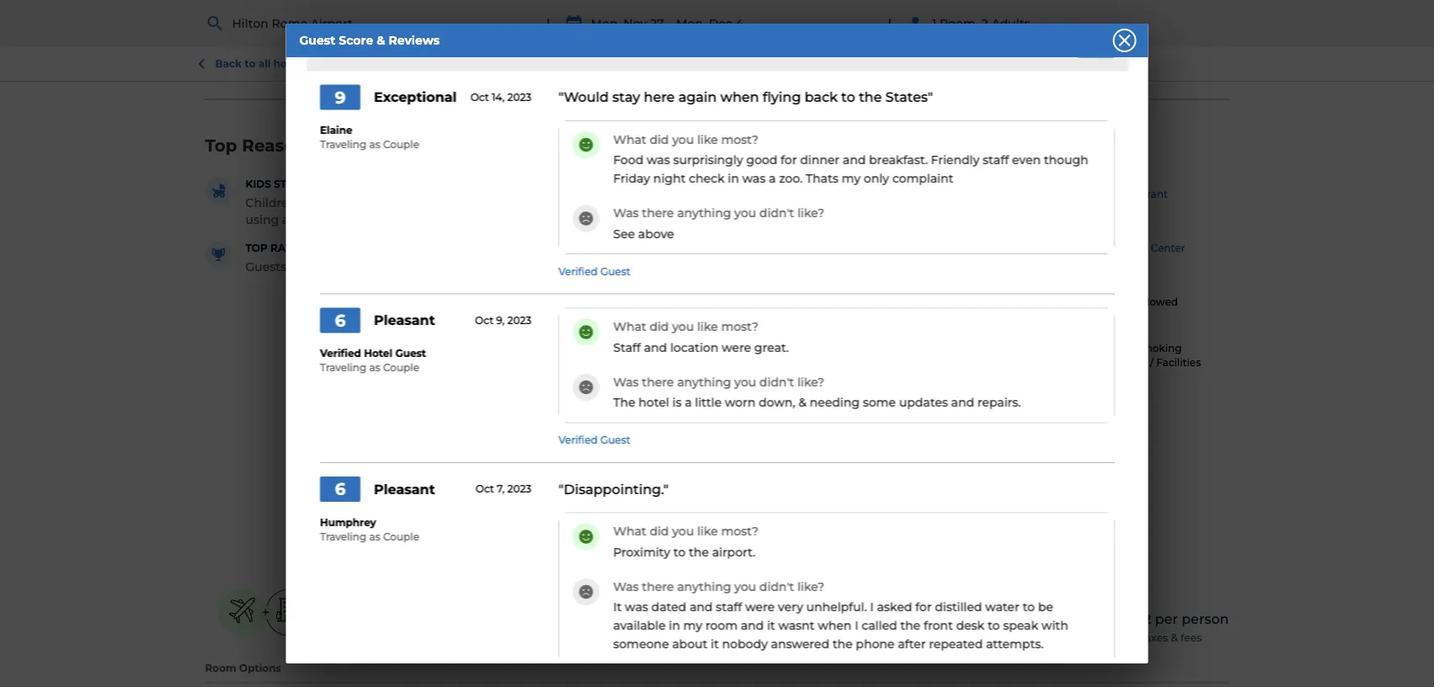 Task type: locate. For each thing, give the bounding box(es) containing it.
7,
[[496, 483, 504, 495]]

complaint
[[892, 171, 953, 186]]

2 | from the left
[[888, 15, 892, 31]]

2 vertical spatial was
[[624, 600, 648, 614]]

1 anything from the top
[[677, 206, 731, 220]]

1 like? from the top
[[797, 206, 824, 220]]

like? inside was there anything you didn't like? it was dated and staff were very unhelpful. i asked for distilled water to be available in my room and it wasnt when i called the front desk to speak with someone about it nobody answered the phone after repeated attempts.
[[797, 579, 824, 594]]

when left flying
[[720, 89, 759, 105]]

1 vertical spatial what
[[613, 320, 646, 334]]

staff inside was there anything you didn't like? it was dated and staff were very unhelpful. i asked for distilled water to be available in my room and it wasnt when i called the front desk to speak with someone about it nobody answered the phone after repeated attempts.
[[715, 600, 742, 614]]

& right down,
[[798, 396, 806, 410]]

there up dated
[[642, 579, 674, 594]]

1 what from the top
[[613, 132, 646, 146]]

verified inside verified hotel guest traveling as couple
[[320, 347, 361, 360]]

3 traveling from the top
[[320, 530, 366, 543]]

1 horizontal spatial mon,
[[676, 16, 706, 30]]

1319
[[1002, 18, 1022, 30]]

0 horizontal spatial airport
[[311, 16, 353, 30]]

like? inside was there anything you didn't like? see above
[[797, 206, 824, 220]]

like?
[[797, 206, 824, 220], [797, 375, 824, 389], [797, 579, 824, 594]]

0 vertical spatial anything
[[677, 206, 731, 220]]

my up about
[[683, 619, 702, 633]]

1 horizontal spatial my
[[841, 171, 860, 186]]

14,
[[491, 91, 504, 103]]

available inside kids stay free children 3 and under stay for free when using an available crib
[[300, 212, 353, 226]]

1 didn't from the top
[[759, 206, 794, 220]]

rooms up guest score & reviews at the left top
[[381, 16, 423, 30]]

2 6 from the top
[[334, 479, 345, 499]]

top left reasons
[[205, 135, 237, 155]]

verified guest
[[558, 265, 630, 278], [558, 434, 630, 446]]

2 vertical spatial anything
[[677, 579, 731, 594]]

were inside was there anything you didn't like? it was dated and staff were very unhelpful. i asked for distilled water to be available in my room and it wasnt when i called the front desk to speak with someone about it nobody answered the phone after repeated attempts.
[[745, 600, 774, 614]]

6 up verified hotel guest traveling as couple
[[334, 310, 345, 331]]

amenities
[[465, 16, 526, 30], [951, 135, 1041, 155], [969, 394, 1030, 409]]

7.7
[[842, 178, 859, 192]]

2 as from the top
[[369, 362, 380, 374]]

3 most? from the top
[[721, 524, 758, 539]]

using
[[245, 212, 279, 226]]

did left on
[[649, 320, 669, 334]]

3 did from the top
[[649, 524, 669, 539]]

choose down per person hotel + flight
[[1097, 51, 1143, 66]]

like for 9
[[697, 132, 718, 146]]

close
[[621, 383, 652, 398], [670, 406, 701, 421]]

2 horizontal spatial top
[[914, 135, 946, 155]]

2023 right 14,
[[507, 91, 531, 103]]

show all amenities
[[914, 394, 1030, 409]]

and up 7.7
[[842, 153, 865, 167]]

1 couple from the top
[[383, 138, 419, 151]]

what up food at the top left of page
[[613, 132, 646, 146]]

3 what from the top
[[613, 524, 646, 539]]

| left 1
[[888, 15, 892, 31]]

0 horizontal spatial 3
[[300, 195, 306, 210]]

8.9/10
[[391, 259, 425, 274]]

1 vertical spatial very
[[777, 600, 803, 614]]

oct left 7,
[[475, 483, 494, 495]]

2023
[[507, 91, 531, 103], [507, 314, 531, 326], [507, 483, 531, 495]]

0 horizontal spatial stay
[[375, 195, 399, 210]]

2 did from the top
[[649, 320, 669, 334]]

3 there from the top
[[642, 579, 674, 594]]

3 2023 from the top
[[507, 483, 531, 495]]

3 as from the top
[[369, 530, 380, 543]]

didn't inside was there anything you didn't like? see above
[[759, 206, 794, 220]]

per inside bundle price: $1212 per person includes hotel + flight, taxes & fees
[[1155, 611, 1178, 627]]

stay up "crib"
[[375, 195, 399, 210]]

in inside what did you like most? food was surprisingly good for dinner and breakfast. friendly staff even though friday night check in was a zoo. thats my only complaint
[[727, 171, 739, 186]]

0 horizontal spatial a
[[684, 396, 691, 410]]

and up room
[[689, 600, 712, 614]]

you left what
[[672, 320, 694, 334]]

there up is
[[642, 375, 674, 389]]

like inside what did you like most? proximity to the airport.
[[697, 524, 718, 539]]

3 down free
[[300, 195, 306, 210]]

3 didn't from the top
[[759, 579, 794, 594]]

when
[[720, 89, 759, 105], [449, 195, 483, 210], [817, 619, 851, 633]]

top up complaint
[[914, 135, 946, 155]]

0 horizontal spatial $
[[996, 19, 1001, 27]]

3 couple from the top
[[383, 530, 419, 543]]

map inside button
[[738, 16, 765, 30]]

anything inside was there anything you didn't like? see above
[[677, 206, 731, 220]]

1 vertical spatial couple
[[383, 362, 419, 374]]

didn't up wasnt
[[759, 579, 794, 594]]

guests for 8509
[[731, 514, 771, 528]]

rooms inside button
[[381, 16, 423, 30]]

0 vertical spatial per
[[1081, 16, 1101, 30]]

choose right 1212
[[1097, 16, 1143, 30]]

for left free
[[403, 195, 419, 210]]

even
[[1012, 153, 1040, 167]]

guests inside button
[[731, 514, 771, 528]]

$
[[1027, 12, 1033, 24], [996, 19, 1001, 27]]

pleasant
[[373, 312, 435, 328], [373, 481, 435, 497]]

airport shuttle
[[954, 296, 1030, 308]]

2 vertical spatial didn't
[[759, 579, 794, 594]]

on
[[680, 331, 694, 343]]

0 vertical spatial amenities
[[465, 16, 526, 30]]

with
[[1041, 619, 1068, 633]]

pleasant up humphrey traveling as couple
[[373, 481, 435, 497]]

like? up needing
[[797, 375, 824, 389]]

indoor pool amenity image
[[916, 179, 946, 209]]

the up after
[[900, 619, 920, 633]]

2 vertical spatial 2023
[[507, 483, 531, 495]]

1 most? from the top
[[721, 132, 758, 146]]

& left the 'fees'
[[1171, 632, 1178, 644]]

there inside was there anything you didn't like? it was dated and staff were very unhelpful. i asked for distilled water to be available in my room and it wasnt when i called the front desk to speak with someone about it nobody answered the phone after repeated attempts.
[[642, 579, 674, 594]]

i left called
[[854, 619, 858, 633]]

most? for 9
[[721, 132, 758, 146]]

what up staff on the left of page
[[613, 320, 646, 334]]

kids
[[245, 178, 271, 190]]

amenities up the this
[[465, 16, 526, 30]]

person right 1212
[[1104, 16, 1145, 30]]

1 was from the top
[[613, 206, 638, 220]]

location inside what did you like most? staff and location were great.
[[670, 340, 718, 355]]

as for 9
[[369, 138, 380, 151]]

0 horizontal spatial mon,
[[591, 16, 620, 30]]

0 vertical spatial in
[[727, 171, 739, 186]]

most? left 'liked'
[[721, 320, 758, 334]]

as inside verified hotel guest traveling as couple
[[369, 362, 380, 374]]

per right 1212
[[1081, 16, 1101, 30]]

proximity
[[613, 545, 670, 559]]

my left only
[[841, 171, 860, 186]]

1 traveling from the top
[[320, 138, 366, 151]]

and inside what did you like most? food was surprisingly good for dinner and breakfast. friendly staff even though friday night check in was a zoo. thats my only complaint
[[842, 153, 865, 167]]

& inside button
[[285, 16, 293, 30]]

0 horizontal spatial map
[[649, 27, 672, 39]]

hilton
[[232, 16, 268, 30]]

0 vertical spatial guests
[[725, 331, 760, 343]]

guests up airport.
[[731, 514, 771, 528]]

speak
[[1003, 619, 1038, 633]]

0 horizontal spatial available
[[300, 212, 353, 226]]

guests for what
[[725, 331, 760, 343]]

friday
[[613, 171, 650, 186]]

1 vertical spatial 2023
[[507, 314, 531, 326]]

top for top reasons to book
[[205, 135, 237, 155]]

the down 8509
[[688, 545, 709, 559]]

like? down thats on the right
[[797, 206, 824, 220]]

most? up airport.
[[721, 524, 758, 539]]

rooms down non
[[1111, 356, 1147, 369]]

in right check
[[727, 171, 739, 186]]

for up the front
[[915, 600, 931, 614]]

did for 9
[[649, 132, 669, 146]]

at
[[469, 56, 480, 68]]

choose up "would stay here again when flying back to the states"
[[717, 58, 756, 70]]

0 vertical spatial reviews
[[647, 16, 696, 30]]

1 vertical spatial location
[[670, 340, 718, 355]]

facilities
[[1156, 356, 1201, 369]]

+ up options
[[262, 604, 270, 621]]

6 for humphrey traveling as couple
[[334, 479, 345, 499]]

1 verified guest from the top
[[558, 265, 630, 278]]

0 vertical spatial as
[[369, 138, 380, 151]]

down,
[[758, 396, 795, 410]]

1 vertical spatial didn't
[[759, 375, 794, 389]]

| left about
[[546, 15, 550, 31]]

an
[[282, 212, 297, 226]]

a
[[768, 171, 775, 186], [684, 396, 691, 410]]

2 vertical spatial traveling
[[320, 530, 366, 543]]

about
[[672, 637, 707, 651]]

most? for 6
[[721, 524, 758, 539]]

children
[[245, 195, 297, 210]]

rome
[[272, 16, 307, 30]]

top for top amenities
[[914, 135, 946, 155]]

2 didn't from the top
[[759, 375, 794, 389]]

you inside what did you like most? food was surprisingly good for dinner and breakfast. friendly staff even though friday night check in was a zoo. thats my only complaint
[[672, 132, 694, 146]]

2 vertical spatial oct
[[475, 483, 494, 495]]

0 vertical spatial a
[[768, 171, 775, 186]]

what up proximity
[[613, 524, 646, 539]]

walking distance
[[591, 406, 812, 437]]

did
[[649, 132, 669, 146], [649, 320, 669, 334], [649, 524, 669, 539]]

top
[[245, 242, 268, 254]]

2 like? from the top
[[797, 375, 824, 389]]

you down good
[[734, 206, 756, 220]]

as inside humphrey traveling as couple
[[369, 530, 380, 543]]

you inside was there anything you didn't like? it was dated and staff were very unhelpful. i asked for distilled water to be available in my room and it wasnt when i called the front desk to speak with someone about it nobody answered the phone after repeated attempts.
[[734, 579, 756, 594]]

there for 9
[[642, 206, 674, 220]]

tab list
[[205, 0, 786, 45]]

2 was from the top
[[613, 375, 638, 389]]

in down dated
[[668, 619, 680, 633]]

1 | from the left
[[546, 15, 550, 31]]

anything up dated
[[677, 579, 731, 594]]

1 vertical spatial i
[[854, 619, 858, 633]]

0 vertical spatial like
[[697, 132, 718, 146]]

person
[[1104, 16, 1145, 30], [1182, 611, 1229, 627]]

+ left flight
[[1184, 16, 1191, 30]]

location inside the top rated location guests rate the location 8.9/10
[[339, 259, 388, 274]]

1 as from the top
[[369, 138, 380, 151]]

didn't down zoo.
[[759, 206, 794, 220]]

traveling inside verified hotel guest traveling as couple
[[320, 362, 366, 374]]

you up surprisingly
[[672, 132, 694, 146]]

2 anything from the top
[[677, 375, 731, 389]]

you down airport.
[[734, 579, 756, 594]]

did up proximity
[[649, 524, 669, 539]]

and right staff on the left of page
[[644, 340, 667, 355]]

1 vertical spatial rooms
[[1111, 356, 1147, 369]]

3 like from the top
[[697, 524, 718, 539]]

1 vertical spatial my
[[683, 619, 702, 633]]

+ down price:
[[1096, 632, 1102, 644]]

1 horizontal spatial airport
[[719, 406, 760, 421]]

0 horizontal spatial +
[[262, 604, 270, 621]]

dated
[[651, 600, 686, 614]]

1 horizontal spatial map
[[738, 16, 765, 30]]

guests
[[725, 331, 760, 343], [731, 514, 771, 528]]

person up the 'fees'
[[1182, 611, 1229, 627]]

0 vertical spatial +
[[1184, 16, 1191, 30]]

it
[[767, 619, 775, 633], [710, 637, 719, 651]]

1 horizontal spatial close
[[670, 406, 701, 421]]

it
[[613, 600, 621, 614]]

1 like from the top
[[697, 132, 718, 146]]

1 vertical spatial a
[[684, 396, 691, 410]]

was inside 'was there anything you didn't like? the hotel is a little worn down, & needing some updates and repairs.'
[[613, 375, 638, 389]]

0 vertical spatial staff
[[982, 153, 1008, 167]]

& left photos
[[285, 16, 293, 30]]

$ 1319 $ 1212
[[996, 9, 1075, 34]]

like right on
[[697, 320, 718, 334]]

1 horizontal spatial in
[[727, 171, 739, 186]]

2 choose your room button from the top
[[1081, 42, 1229, 75]]

1 horizontal spatial available
[[613, 619, 665, 633]]

guest
[[299, 33, 335, 48], [620, 135, 672, 155], [600, 265, 630, 278], [395, 347, 426, 360], [600, 434, 630, 446]]

3 was from the top
[[613, 579, 638, 594]]

a inside what did you like most? food was surprisingly good for dinner and breakfast. friendly staff even though friday night check in was a zoo. thats my only complaint
[[768, 171, 775, 186]]

unhelpful.
[[806, 600, 867, 614]]

like? for 9
[[797, 206, 824, 220]]

and up nobody
[[740, 619, 763, 633]]

1 mon, from the left
[[591, 16, 620, 30]]

like? up unhelpful.
[[797, 579, 824, 594]]

looking
[[428, 56, 467, 68]]

2 verified guest from the top
[[558, 434, 630, 446]]

for inside was there anything you didn't like? it was dated and staff were very unhelpful. i asked for distilled water to be available in my room and it wasnt when i called the front desk to speak with someone about it nobody answered the phone after repeated attempts.
[[915, 600, 931, 614]]

couple inside elaine traveling as couple
[[383, 138, 419, 151]]

1 vertical spatial anything
[[677, 375, 731, 389]]

travel sustainable
[[224, 56, 348, 68]]

traveling inside humphrey traveling as couple
[[320, 530, 366, 543]]

0 vertical spatial like?
[[797, 206, 824, 220]]

3 inside kids stay free children 3 and under stay for free when using an available crib
[[300, 195, 306, 210]]

book
[[343, 135, 389, 155]]

0 vertical spatial what
[[613, 132, 646, 146]]

the
[[858, 89, 881, 105], [316, 259, 336, 274], [688, 545, 709, 559], [900, 619, 920, 633], [832, 637, 852, 651]]

1 vertical spatial as
[[369, 362, 380, 374]]

1 horizontal spatial a
[[768, 171, 775, 186]]

3 anything from the top
[[677, 579, 731, 594]]

location up rate
[[309, 242, 365, 254]]

staff left even
[[982, 153, 1008, 167]]

8509
[[699, 514, 728, 528]]

was up night
[[646, 153, 670, 167]]

0 vertical spatial were
[[721, 340, 751, 355]]

flight
[[1194, 16, 1229, 30]]

2 vertical spatial like
[[697, 524, 718, 539]]

your for second choose your room button from the bottom of the page
[[1146, 16, 1174, 30]]

reviews inside button
[[647, 16, 696, 30]]

most? inside what did you like most? proximity to the airport.
[[721, 524, 758, 539]]

1 2023 from the top
[[507, 91, 531, 103]]

per
[[1081, 16, 1101, 30], [1155, 611, 1178, 627]]

0 vertical spatial close
[[621, 383, 652, 398]]

amenities left though
[[951, 135, 1041, 155]]

amenities right all
[[969, 394, 1030, 409]]

and inside kids stay free children 3 and under stay for free when using an available crib
[[310, 195, 333, 210]]

1 vertical spatial location
[[573, 259, 628, 272]]

1 vertical spatial hotel
[[638, 396, 669, 410]]

did inside what did you like most? food was surprisingly good for dinner and breakfast. friendly staff even though friday night check in was a zoo. thats my only complaint
[[649, 132, 669, 146]]

like right from
[[697, 524, 718, 539]]

you inside what did you like most? proximity to the airport.
[[672, 524, 694, 539]]

to left all at top
[[245, 58, 255, 70]]

top
[[205, 135, 237, 155], [914, 135, 946, 155], [618, 331, 636, 343]]

very up the ).
[[642, 406, 667, 421]]

1 vertical spatial it
[[710, 637, 719, 651]]

1 vertical spatial reviews
[[389, 33, 440, 48]]

1 pleasant from the top
[[373, 312, 435, 328]]

0 vertical spatial didn't
[[759, 206, 794, 220]]

traveling for 9
[[320, 138, 366, 151]]

1 horizontal spatial rooms
[[1111, 356, 1147, 369]]

phone
[[855, 637, 894, 651]]

2 vertical spatial there
[[642, 579, 674, 594]]

1 horizontal spatial stay
[[612, 89, 640, 105]]

top for top reviews on what guests liked best
[[618, 331, 636, 343]]

1 vertical spatial per
[[1155, 611, 1178, 627]]

your left flight
[[1146, 16, 1174, 30]]

1 horizontal spatial 3
[[736, 385, 741, 397]]

1 horizontal spatial location
[[670, 340, 718, 355]]

3 like? from the top
[[797, 579, 824, 594]]

2 vertical spatial amenities
[[969, 394, 1030, 409]]

2 vertical spatial for
[[915, 600, 931, 614]]

a left zoo.
[[768, 171, 775, 186]]

2 vertical spatial couple
[[383, 530, 419, 543]]

0 vertical spatial there
[[642, 206, 674, 220]]

1 vertical spatial like?
[[797, 375, 824, 389]]

0 vertical spatial available
[[300, 212, 353, 226]]

1 vertical spatial choose your room button
[[1081, 42, 1229, 75]]

close up located
[[621, 383, 652, 398]]

| for mon, nov 27 – mon, dec 4
[[546, 15, 550, 31]]

couple
[[383, 138, 419, 151], [383, 362, 419, 374], [383, 530, 419, 543]]

1 there from the top
[[642, 206, 674, 220]]

anything inside was there anything you didn't like? it was dated and staff were very unhelpful. i asked for distilled water to be available in my room and it wasnt when i called the front desk to speak with someone about it nobody answered the phone after repeated attempts.
[[677, 579, 731, 594]]

location down see
[[573, 259, 628, 272]]

what for 6
[[613, 524, 646, 539]]

very inside was there anything you didn't like? it was dated and staff were very unhelpful. i asked for distilled water to be available in my room and it wasnt when i called the front desk to speak with someone about it nobody answered the phone after repeated attempts.
[[777, 600, 803, 614]]

2 what from the top
[[613, 320, 646, 334]]

0 vertical spatial location
[[339, 259, 388, 274]]

0 vertical spatial 6
[[334, 310, 345, 331]]

pleasant for humphrey traveling as couple
[[373, 481, 435, 497]]

2 couple from the top
[[383, 362, 419, 374]]

very
[[591, 383, 617, 398]]

1 vertical spatial there
[[642, 375, 674, 389]]

i
[[870, 600, 873, 614], [854, 619, 858, 633]]

verified guest down located
[[558, 434, 630, 446]]

ratings
[[622, 514, 663, 528]]

was inside was there anything you didn't like? see above
[[613, 206, 638, 220]]

like inside what did you like most? staff and location were great.
[[697, 320, 718, 334]]

pleasant for verified hotel guest traveling as couple
[[373, 312, 435, 328]]

like inside what did you like most? food was surprisingly good for dinner and breakfast. friendly staff even though friday night check in was a zoo. thats my only complaint
[[697, 132, 718, 146]]

staff
[[982, 153, 1008, 167], [715, 600, 742, 614]]

guests left 'liked'
[[725, 331, 760, 343]]

staff inside what did you like most? food was surprisingly good for dinner and breakfast. friendly staff even though friday night check in was a zoo. thats my only complaint
[[982, 153, 1008, 167]]

taxes
[[1141, 632, 1168, 644]]

2 traveling from the top
[[320, 362, 366, 374]]

did inside what did you like most? staff and location were great.
[[649, 320, 669, 334]]

stay
[[612, 89, 640, 105], [375, 195, 399, 210]]

score
[[339, 33, 373, 48]]

airport up the located very close to airport
[[672, 383, 714, 398]]

mon,
[[591, 16, 620, 30], [676, 16, 706, 30]]

what inside what did you like most? food was surprisingly good for dinner and breakfast. friendly staff even though friday night check in was a zoo. thats my only complaint
[[613, 132, 646, 146]]

0 vertical spatial for
[[780, 153, 797, 167]]

the
[[613, 396, 635, 410]]

were inside what did you like most? staff and location were great.
[[721, 340, 751, 355]]

|
[[546, 15, 550, 31], [888, 15, 892, 31]]

for up zoo.
[[780, 153, 797, 167]]

0 horizontal spatial for
[[403, 195, 419, 210]]

0 horizontal spatial top
[[205, 135, 237, 155]]

couple for 9
[[383, 138, 419, 151]]

0 vertical spatial was
[[613, 206, 638, 220]]

most? inside what did you like most? food was surprisingly good for dinner and breakfast. friendly staff even though friday night check in was a zoo. thats my only complaint
[[721, 132, 758, 146]]

it left wasnt
[[767, 619, 775, 633]]

1 horizontal spatial |
[[888, 15, 892, 31]]

were left great.
[[721, 340, 751, 355]]

1 horizontal spatial it
[[767, 619, 775, 633]]

you inside 'was there anything you didn't like? the hotel is a little worn down, & needing some updates and repairs.'
[[734, 375, 756, 389]]

1 vertical spatial oct
[[475, 314, 493, 326]]

what inside what did you like most? staff and location were great.
[[613, 320, 646, 334]]

did inside what did you like most? proximity to the airport.
[[649, 524, 669, 539]]

1 horizontal spatial very
[[777, 600, 803, 614]]

hotel left is
[[638, 396, 669, 410]]

top amenities
[[914, 135, 1041, 155]]

my
[[841, 171, 860, 186], [683, 619, 702, 633]]

you right (in
[[734, 375, 756, 389]]

very up wasnt
[[777, 600, 803, 614]]

1 vertical spatial did
[[649, 320, 669, 334]]

6 up 'humphrey'
[[334, 479, 345, 499]]

traveling inside elaine traveling as couple
[[320, 138, 366, 151]]

was inside was there anything you didn't like? it was dated and staff were very unhelpful. i asked for distilled water to be available in my room and it wasnt when i called the front desk to speak with someone about it nobody answered the phone after repeated attempts.
[[613, 579, 638, 594]]

what inside what did you like most? proximity to the airport.
[[613, 524, 646, 539]]

the inside the top rated location guests rate the location 8.9/10
[[316, 259, 336, 274]]

the right rate
[[316, 259, 336, 274]]

2 vertical spatial when
[[817, 619, 851, 633]]

non smoking rooms / facilities
[[1111, 342, 1201, 369]]

2023 for "disappointing."
[[507, 483, 531, 495]]

stay
[[274, 178, 300, 190]]

4-
[[205, 1, 216, 13]]

2 vertical spatial as
[[369, 530, 380, 543]]

like? inside 'was there anything you didn't like? the hotel is a little worn down, & needing some updates and repairs.'
[[797, 375, 824, 389]]

0 vertical spatial location
[[309, 242, 365, 254]]

didn't inside was there anything you didn't like? it was dated and staff were very unhelpful. i asked for distilled water to be available in my room and it wasnt when i called the front desk to speak with someone about it nobody answered the phone after repeated attempts.
[[759, 579, 794, 594]]

anything down check
[[677, 206, 731, 220]]

for inside what did you like most? food was surprisingly good for dinner and breakfast. friendly staff even though friday night check in was a zoo. thats my only complaint
[[780, 153, 797, 167]]

was
[[646, 153, 670, 167], [742, 171, 765, 186], [624, 600, 648, 614]]

1 6 from the top
[[334, 310, 345, 331]]

2 pleasant from the top
[[373, 481, 435, 497]]

did up night
[[649, 132, 669, 146]]

2 horizontal spatial +
[[1184, 16, 1191, 30]]

stay left here
[[612, 89, 640, 105]]

a right is
[[684, 396, 691, 410]]

0 vertical spatial very
[[642, 406, 667, 421]]

2 like from the top
[[697, 320, 718, 334]]

overview & photos button
[[206, 1, 359, 45]]

hotel
[[504, 56, 530, 68], [638, 396, 669, 410]]

2 vertical spatial most?
[[721, 524, 758, 539]]

was inside was there anything you didn't like? it was dated and staff were very unhelpful. i asked for distilled water to be available in my room and it wasnt when i called the front desk to speak with someone about it nobody answered the phone after repeated attempts.
[[624, 600, 648, 614]]

like up surprisingly
[[697, 132, 718, 146]]

2 there from the top
[[642, 375, 674, 389]]

little
[[695, 396, 721, 410]]

1 vertical spatial for
[[403, 195, 419, 210]]

0 horizontal spatial rooms
[[381, 16, 423, 30]]

1 vertical spatial stay
[[375, 195, 399, 210]]

hilton rome airport
[[232, 16, 353, 30]]

above
[[638, 227, 674, 241]]

friendly
[[931, 153, 979, 167]]

).
[[644, 423, 650, 437]]

was up the in the bottom left of the page
[[613, 375, 638, 389]]

only
[[863, 171, 889, 186]]

as inside elaine traveling as couple
[[369, 138, 380, 151]]

couple inside humphrey traveling as couple
[[383, 530, 419, 543]]

2 most? from the top
[[721, 320, 758, 334]]

there inside was there anything you didn't like? see above
[[642, 206, 674, 220]]

1 vertical spatial airport
[[954, 296, 990, 308]]

2023 right 7,
[[507, 483, 531, 495]]

a inside 'was there anything you didn't like? the hotel is a little worn down, & needing some updates and repairs.'
[[684, 396, 691, 410]]

like
[[697, 132, 718, 146], [697, 320, 718, 334], [697, 524, 718, 539]]

pleasant up verified hotel guest traveling as couple
[[373, 312, 435, 328]]

0 vertical spatial i
[[870, 600, 873, 614]]

when down unhelpful.
[[817, 619, 851, 633]]

distilled
[[934, 600, 982, 614]]

were up nobody
[[745, 600, 774, 614]]

2 vertical spatial +
[[1096, 632, 1102, 644]]

0 vertical spatial verified guest
[[558, 265, 630, 278]]

1 did from the top
[[649, 132, 669, 146]]

$ right 1319 at the right top
[[1027, 12, 1033, 24]]



Task type: describe. For each thing, give the bounding box(es) containing it.
wasnt
[[778, 619, 814, 633]]

0 horizontal spatial very
[[642, 406, 667, 421]]

there inside 'was there anything you didn't like? the hotel is a little worn down, & needing some updates and repairs.'
[[642, 375, 674, 389]]

0 horizontal spatial person
[[1104, 16, 1145, 30]]

free
[[303, 178, 331, 190]]

fitness
[[1111, 242, 1148, 254]]

9
[[334, 87, 345, 107]]

fitness center button
[[1071, 231, 1208, 265]]

& up the 'people'
[[377, 33, 385, 48]]

spa
[[954, 242, 974, 254]]

crib
[[356, 212, 379, 226]]

breakfast.
[[869, 153, 927, 167]]

adults
[[991, 16, 1030, 30]]

dinner
[[800, 153, 839, 167]]

zoo.
[[779, 171, 802, 186]]

27
[[650, 16, 664, 30]]

oct 9, 2023
[[475, 314, 531, 326]]

the inside what did you like most? proximity to the airport.
[[688, 545, 709, 559]]

my inside was there anything you didn't like? it was dated and staff were very unhelpful. i asked for distilled water to be available in my room and it wasnt when i called the front desk to speak with someone about it nobody answered the phone after repeated attempts.
[[683, 619, 702, 633]]

what for 9
[[613, 132, 646, 146]]

located very close to airport
[[591, 406, 763, 421]]

pets allowed
[[1111, 296, 1178, 308]]

flying
[[762, 89, 801, 105]]

rate
[[290, 259, 313, 274]]

0 vertical spatial was
[[646, 153, 670, 167]]

was for 6
[[613, 579, 638, 594]]

reasons
[[242, 135, 316, 155]]

like for 6
[[697, 524, 718, 539]]

overview
[[226, 16, 282, 30]]

what did you like most? staff and location were great.
[[613, 320, 789, 355]]

.
[[714, 383, 717, 398]]

1 horizontal spatial $
[[1027, 12, 1033, 24]]

you inside what did you like most? staff and location were great.
[[672, 320, 694, 334]]

didn't for 6
[[759, 579, 794, 594]]

guest inside verified hotel guest traveling as couple
[[395, 347, 426, 360]]

to down water
[[987, 619, 999, 633]]

photos
[[297, 16, 339, 30]]

attempts.
[[986, 637, 1043, 651]]

map button
[[718, 1, 785, 45]]

someone
[[613, 637, 669, 651]]

allowed
[[1137, 296, 1178, 308]]

to inside what did you like most? proximity to the airport.
[[673, 545, 685, 559]]

shuttle
[[993, 296, 1030, 308]]

per person hotel + flight
[[1081, 16, 1229, 30]]

tab list containing overview & photos
[[205, 0, 786, 45]]

rated
[[270, 242, 307, 254]]

dec
[[709, 16, 732, 30]]

1 choose your room button from the top
[[1081, 6, 1229, 40]]

didn't for 9
[[759, 206, 794, 220]]

/
[[1150, 356, 1154, 369]]

1 vertical spatial was
[[742, 171, 765, 186]]

this
[[482, 56, 501, 68]]

back
[[804, 89, 837, 105]]

hotel inside verified hotel guest traveling as couple
[[364, 347, 392, 360]]

couple inside verified hotel guest traveling as couple
[[383, 362, 419, 374]]

you inside was there anything you didn't like? see above
[[734, 206, 756, 220]]

"would stay here again when flying back to the states"
[[558, 89, 933, 105]]

center
[[1151, 242, 1185, 254]]

anything inside 'was there anything you didn't like? the hotel is a little worn down, & needing some updates and repairs.'
[[677, 375, 731, 389]]

1 vertical spatial amenities
[[951, 135, 1041, 155]]

when inside was there anything you didn't like? it was dated and staff were very unhelpful. i asked for distilled water to be available in my room and it wasnt when i called the front desk to speak with someone about it nobody answered the phone after repeated attempts.
[[817, 619, 851, 633]]

all
[[950, 394, 966, 409]]

did for 6
[[649, 524, 669, 539]]

hotels
[[273, 58, 306, 70]]

night
[[653, 171, 685, 186]]

stay inside kids stay free children 3 and under stay for free when using an available crib
[[375, 195, 399, 210]]

reviews button
[[627, 1, 716, 45]]

guests
[[245, 259, 286, 274]]

& inside 'was there anything you didn't like? the hotel is a little worn down, & needing some updates and repairs.'
[[798, 396, 806, 410]]

like? for 6
[[797, 579, 824, 594]]

fitness center amenity image
[[1073, 233, 1103, 263]]

asked
[[877, 600, 912, 614]]

check
[[688, 171, 724, 186]]

verified hotel guest traveling as couple
[[320, 347, 426, 374]]

(in
[[720, 385, 733, 397]]

1 horizontal spatial when
[[720, 89, 759, 105]]

what did you like most? proximity to the airport.
[[613, 524, 758, 559]]

food
[[613, 153, 643, 167]]

couple for 6
[[383, 530, 419, 543]]

1 horizontal spatial airport
[[954, 296, 990, 308]]

& inside bundle price: $1212 per person includes hotel + flight, taxes & fees
[[1171, 632, 1178, 644]]

the left "phone"
[[832, 637, 852, 651]]

available inside was there anything you didn't like? it was dated and staff were very unhelpful. i asked for distilled water to be available in my room and it wasnt when i called the front desk to speak with someone about it nobody answered the phone after repeated attempts.
[[613, 619, 665, 633]]

from
[[667, 514, 695, 528]]

your up flying
[[759, 58, 783, 70]]

humphrey
[[320, 516, 376, 528]]

didn't inside 'was there anything you didn't like? the hotel is a little worn down, & needing some updates and repairs.'
[[759, 375, 794, 389]]

great.
[[754, 340, 789, 355]]

"disappointing."
[[558, 481, 668, 497]]

to right the back
[[841, 89, 855, 105]]

as for 6
[[369, 530, 380, 543]]

9,
[[496, 314, 504, 326]]

there for 6
[[642, 579, 674, 594]]

7.0
[[581, 135, 606, 155]]

room,
[[940, 16, 978, 30]]

4
[[736, 16, 743, 30]]

to down .
[[704, 406, 716, 421]]

anything for 9
[[677, 206, 731, 220]]

is
[[672, 396, 681, 410]]

0 vertical spatial it
[[767, 619, 775, 633]]

staff
[[573, 219, 606, 231]]

1 vertical spatial +
[[262, 604, 270, 621]]

and inside 'was there anything you didn't like? the hotel is a little worn down, & needing some updates and repairs.'
[[951, 396, 974, 410]]

airport.
[[712, 545, 755, 559]]

rooms inside 'non smoking rooms / facilities'
[[1111, 356, 1147, 369]]

traveling for 6
[[320, 530, 366, 543]]

"would
[[558, 89, 608, 105]]

needing
[[809, 396, 859, 410]]

most? inside what did you like most? staff and location were great.
[[721, 320, 758, 334]]

for inside kids stay free children 3 and under stay for free when using an available crib
[[403, 195, 419, 210]]

+ inside bundle price: $1212 per person includes hotel + flight, taxes & fees
[[1096, 632, 1102, 644]]

was for 9
[[613, 206, 638, 220]]

elaine
[[320, 124, 352, 136]]

nobody
[[722, 637, 767, 651]]

amenities button
[[445, 1, 546, 45]]

walking
[[591, 446, 643, 461]]

about
[[568, 16, 605, 30]]

and inside what did you like most? staff and location were great.
[[644, 340, 667, 355]]

to left be
[[1022, 600, 1034, 614]]

| for 1 room, 2 adults
[[888, 15, 892, 31]]

about button
[[548, 1, 625, 45]]

2 2023 from the top
[[507, 314, 531, 326]]

–
[[667, 16, 673, 30]]

1 vertical spatial airport
[[719, 406, 760, 421]]

overview & photos
[[226, 16, 339, 30]]

in inside was there anything you didn't like? it was dated and staff were very unhelpful. i asked for distilled water to be available in my room and it wasnt when i called the front desk to speak with someone about it nobody answered the phone after repeated attempts.
[[668, 619, 680, 633]]

show
[[914, 394, 947, 409]]

elaine traveling as couple
[[320, 124, 419, 151]]

to left book
[[320, 135, 338, 155]]

location inside the top rated location guests rate the location 8.9/10
[[309, 242, 365, 254]]

fees
[[1181, 632, 1202, 644]]

cleanliness
[[573, 179, 646, 191]]

0 vertical spatial airport
[[311, 16, 353, 30]]

my inside what did you like most? food was surprisingly good for dinner and breakfast. friendly staff even though friday night check in was a zoo. thats my only complaint
[[841, 171, 860, 186]]

0 vertical spatial hotel
[[504, 56, 530, 68]]

hotel inside 'was there anything you didn't like? the hotel is a little worn down, & needing some updates and repairs.'
[[638, 396, 669, 410]]

to inside button
[[245, 58, 255, 70]]

restaurant button
[[1071, 177, 1208, 211]]

best
[[790, 331, 812, 343]]

surprisingly
[[673, 153, 743, 167]]

when inside kids stay free children 3 and under stay for free when using an available crib
[[449, 195, 483, 210]]

guest score & reviews
[[299, 33, 440, 48]]

rooms button
[[361, 1, 443, 45]]

kids stay free children 3 and under stay for free when using an available crib
[[245, 178, 483, 226]]

to left is
[[656, 383, 668, 398]]

3 inside very close to airport . (in 3 reviews)
[[736, 385, 741, 397]]

person inside bundle price: $1212 per person includes hotel + flight, taxes & fees
[[1182, 611, 1229, 627]]

1 horizontal spatial i
[[870, 600, 873, 614]]

verified ratings from 8509 guests button
[[573, 513, 771, 530]]

distance
[[591, 423, 644, 437]]

6 for verified hotel guest traveling as couple
[[334, 310, 345, 331]]

people
[[371, 56, 406, 68]]

staff
[[613, 340, 640, 355]]

your for first choose your room button from the bottom of the page
[[1146, 51, 1174, 66]]

good
[[746, 153, 777, 167]]

oct for "would stay here again when flying back to the states"
[[470, 91, 489, 103]]

states"
[[885, 89, 933, 105]]

desk
[[956, 619, 984, 633]]

amenities inside tab list
[[465, 16, 526, 30]]

hotel inside bundle price: $1212 per person includes hotel + flight, taxes & fees
[[1065, 632, 1093, 644]]

0 vertical spatial airport
[[672, 383, 714, 398]]

the left states"
[[858, 89, 881, 105]]

smoking
[[1136, 342, 1182, 355]]

2 mon, from the left
[[676, 16, 706, 30]]

0 horizontal spatial it
[[710, 637, 719, 651]]

verified inside button
[[573, 514, 619, 528]]

2023 for "would stay here again when flying back to the states"
[[507, 91, 531, 103]]

anything for 6
[[677, 579, 731, 594]]

verified ratings from 8509 guests
[[573, 514, 771, 528]]

options
[[239, 662, 281, 675]]

oct for "disappointing."
[[475, 483, 494, 495]]



Task type: vqa. For each thing, say whether or not it's contained in the screenshot.
the low rate! (non refundable) button
no



